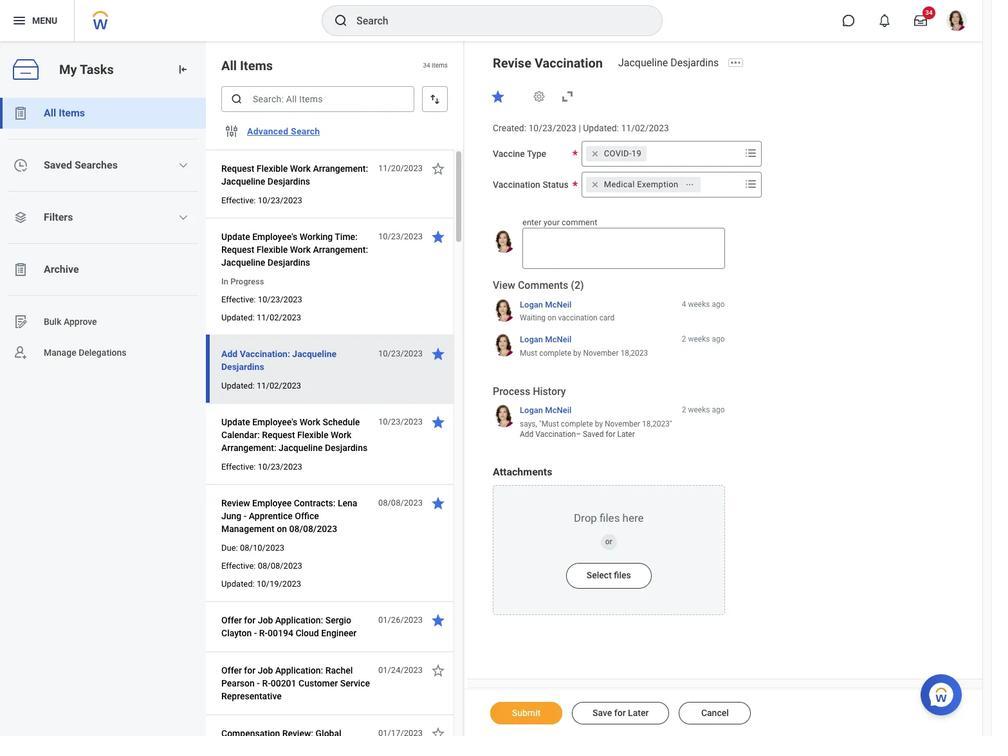 Task type: vqa. For each thing, say whether or not it's contained in the screenshot.
ago
yes



Task type: locate. For each thing, give the bounding box(es) containing it.
comment
[[562, 217, 598, 227]]

effective: down calendar: at left bottom
[[221, 462, 256, 472]]

logan mcneil button up "must
[[520, 405, 572, 416]]

0 vertical spatial 2 weeks ago
[[682, 335, 725, 344]]

revise vaccination
[[493, 55, 603, 71]]

add inside the add vaccination: jacqueline desjardins
[[221, 349, 238, 359]]

november left 18,2023
[[583, 349, 619, 358]]

2 inside process history region
[[682, 406, 686, 415]]

weeks for waiting on vaccination card
[[688, 300, 710, 309]]

0 vertical spatial all
[[221, 58, 237, 73]]

work
[[290, 163, 311, 174], [290, 245, 311, 255], [300, 417, 321, 427], [331, 430, 352, 440]]

1 vertical spatial all items
[[44, 107, 85, 119]]

list containing all items
[[0, 98, 206, 368]]

complete right must
[[540, 349, 572, 358]]

items
[[432, 62, 448, 69]]

effective: 08/08/2023
[[221, 561, 302, 571]]

search image
[[230, 93, 243, 106]]

logan mcneil up must
[[520, 335, 572, 344]]

employee's inside update employee's working time: request flexible work arrangement: jacqueline desjardins
[[252, 232, 298, 242]]

r- for 00194
[[259, 628, 268, 639]]

1 vertical spatial on
[[277, 524, 287, 534]]

1 ago from the top
[[712, 300, 725, 309]]

2 vertical spatial vaccination
[[536, 430, 576, 439]]

later inside button
[[628, 708, 649, 718]]

0 vertical spatial employee's
[[252, 232, 298, 242]]

‎- inside offer for job application: rachel pearson ‎- r-00201 customer service representative
[[257, 678, 260, 689]]

1 logan mcneil from the top
[[520, 300, 572, 309]]

logan
[[520, 300, 543, 309], [520, 335, 543, 344], [520, 406, 543, 415]]

star image
[[431, 229, 446, 245], [431, 415, 446, 430], [431, 496, 446, 511], [431, 613, 446, 628]]

representative
[[221, 691, 282, 702]]

1 vertical spatial later
[[628, 708, 649, 718]]

0 vertical spatial chevron down image
[[179, 160, 189, 171]]

for inside action bar region
[[615, 708, 626, 718]]

later
[[618, 430, 635, 439], [628, 708, 649, 718]]

2 job from the top
[[258, 666, 273, 676]]

items down my
[[59, 107, 85, 119]]

00201
[[271, 678, 296, 689]]

0 horizontal spatial add
[[221, 349, 238, 359]]

all items inside item list element
[[221, 58, 273, 73]]

comments
[[518, 279, 569, 292]]

mcneil for complete
[[545, 335, 572, 344]]

(2)
[[571, 279, 584, 292]]

add inside says, "must complete by november 18,2023" add vaccination – saved for later
[[520, 430, 534, 439]]

0 vertical spatial 11/02/2023
[[621, 123, 669, 133]]

jacqueline desjardins element
[[619, 57, 727, 69]]

0 vertical spatial job
[[258, 615, 273, 626]]

2 vertical spatial arrangement:
[[221, 443, 277, 453]]

1 vertical spatial offer
[[221, 666, 242, 676]]

offer for offer for job application: rachel pearson ‎- r-00201 customer service representative
[[221, 666, 242, 676]]

effective: down 'due:'
[[221, 561, 256, 571]]

my tasks element
[[0, 41, 206, 736]]

1 vertical spatial 2 weeks ago
[[682, 406, 725, 415]]

–
[[576, 430, 581, 439]]

offer inside 'offer for job application: sergio clayton ‎- r-00194 cloud engineer'
[[221, 615, 242, 626]]

vaccination
[[535, 55, 603, 71], [493, 179, 541, 190], [536, 430, 576, 439]]

0 horizontal spatial all
[[44, 107, 56, 119]]

logan up says,
[[520, 406, 543, 415]]

2
[[682, 335, 686, 344], [682, 406, 686, 415]]

mcneil inside process history region
[[545, 406, 572, 415]]

0 vertical spatial 34
[[926, 9, 933, 16]]

1 vertical spatial saved
[[583, 430, 604, 439]]

1 effective: 10/23/2023 from the top
[[221, 196, 302, 205]]

2 star image from the top
[[431, 415, 446, 430]]

2 2 from the top
[[682, 406, 686, 415]]

0 horizontal spatial 34
[[423, 62, 430, 69]]

1 vertical spatial logan mcneil button
[[520, 334, 572, 345]]

application: for cloud
[[275, 615, 323, 626]]

for right the –
[[606, 430, 616, 439]]

items inside "button"
[[59, 107, 85, 119]]

progress
[[231, 277, 264, 286]]

0 horizontal spatial by
[[574, 349, 582, 358]]

my tasks
[[59, 62, 114, 77]]

r- inside 'offer for job application: sergio clayton ‎- r-00194 cloud engineer'
[[259, 628, 268, 639]]

1 logan mcneil button from the top
[[520, 299, 572, 310]]

chevron down image
[[179, 160, 189, 171], [179, 212, 189, 223]]

0 vertical spatial later
[[618, 430, 635, 439]]

engineer
[[321, 628, 357, 639]]

1 vertical spatial updated: 11/02/2023
[[221, 381, 301, 391]]

1 vertical spatial items
[[59, 107, 85, 119]]

1 effective: from the top
[[221, 196, 256, 205]]

update inside update employee's work schedule calendar: request flexible work arrangement: jacqueline desjardins
[[221, 417, 250, 427]]

november left 18,2023"
[[605, 419, 641, 428]]

updated: 11/02/2023
[[221, 313, 301, 322], [221, 381, 301, 391]]

covid-19
[[604, 149, 642, 158]]

work inside update employee's working time: request flexible work arrangement: jacqueline desjardins
[[290, 245, 311, 255]]

10/23/2023
[[529, 123, 577, 133], [258, 196, 302, 205], [378, 232, 423, 241], [258, 295, 302, 304], [378, 349, 423, 359], [378, 417, 423, 427], [258, 462, 302, 472]]

update up the in progress
[[221, 232, 250, 242]]

1 horizontal spatial by
[[595, 419, 603, 428]]

request up the in progress
[[221, 245, 255, 255]]

saved right the –
[[583, 430, 604, 439]]

r- up 'representative'
[[262, 678, 271, 689]]

process history region
[[493, 385, 725, 444]]

clipboard image
[[13, 262, 28, 277]]

0 vertical spatial r-
[[259, 628, 268, 639]]

all up search icon on the left of the page
[[221, 58, 237, 73]]

0 vertical spatial ago
[[712, 300, 725, 309]]

11/02/2023 down the add vaccination: jacqueline desjardins
[[257, 381, 301, 391]]

11/02/2023 up vaccination:
[[257, 313, 301, 322]]

1 horizontal spatial add
[[520, 430, 534, 439]]

arrangement:
[[313, 163, 368, 174], [313, 245, 368, 255], [221, 443, 277, 453]]

‎- for pearson
[[257, 678, 260, 689]]

3 ago from the top
[[712, 406, 725, 415]]

0 vertical spatial 08/08/2023
[[378, 498, 423, 508]]

covid-
[[604, 149, 632, 158]]

‎- right clayton
[[254, 628, 257, 639]]

2 weeks ago
[[682, 335, 725, 344], [682, 406, 725, 415]]

job inside 'offer for job application: sergio clayton ‎- r-00194 cloud engineer'
[[258, 615, 273, 626]]

0 vertical spatial offer
[[221, 615, 242, 626]]

1 mcneil from the top
[[545, 300, 572, 309]]

employee's photo (logan mcneil) image
[[493, 230, 516, 253]]

0 vertical spatial logan mcneil
[[520, 300, 572, 309]]

2 mcneil from the top
[[545, 335, 572, 344]]

all right clipboard icon in the top left of the page
[[44, 107, 56, 119]]

0 horizontal spatial saved
[[44, 159, 72, 171]]

prompts image
[[743, 176, 759, 192]]

1 offer from the top
[[221, 615, 242, 626]]

update employee's working time: request flexible work arrangement: jacqueline desjardins
[[221, 232, 368, 268]]

all items
[[221, 58, 273, 73], [44, 107, 85, 119]]

request inside request flexible work arrangement: jacqueline desjardins
[[221, 163, 255, 174]]

vaccination down "vaccine type"
[[493, 179, 541, 190]]

clipboard image
[[13, 106, 28, 121]]

logan mcneil up waiting
[[520, 300, 572, 309]]

request right calendar: at left bottom
[[262, 430, 295, 440]]

1 vertical spatial 2
[[682, 406, 686, 415]]

1 vertical spatial arrangement:
[[313, 245, 368, 255]]

0 vertical spatial 2
[[682, 335, 686, 344]]

effective:
[[221, 196, 256, 205], [221, 295, 256, 304], [221, 462, 256, 472], [221, 561, 256, 571]]

add
[[221, 349, 238, 359], [520, 430, 534, 439]]

1 vertical spatial by
[[595, 419, 603, 428]]

updated: 10/19/2023
[[221, 579, 301, 589]]

flexible
[[257, 163, 288, 174], [257, 245, 288, 255], [297, 430, 329, 440]]

0 vertical spatial saved
[[44, 159, 72, 171]]

logan mcneil button
[[520, 299, 572, 310], [520, 334, 572, 345], [520, 405, 572, 416]]

mcneil down waiting on vaccination card
[[545, 335, 572, 344]]

list
[[0, 98, 206, 368]]

sort image
[[429, 93, 442, 106]]

0 vertical spatial add
[[221, 349, 238, 359]]

logan mcneil button for on
[[520, 299, 572, 310]]

3 logan mcneil from the top
[[520, 406, 572, 415]]

all inside item list element
[[221, 58, 237, 73]]

configure image
[[224, 124, 239, 139]]

1 vertical spatial 34
[[423, 62, 430, 69]]

star image for updated: 11/02/2023
[[431, 346, 446, 362]]

1 job from the top
[[258, 615, 273, 626]]

effective: 10/23/2023
[[221, 196, 302, 205], [221, 295, 302, 304], [221, 462, 302, 472]]

1 employee's from the top
[[252, 232, 298, 242]]

filters button
[[0, 202, 206, 233]]

complete up the –
[[561, 419, 593, 428]]

inbox large image
[[915, 14, 928, 27]]

for inside offer for job application: rachel pearson ‎- r-00201 customer service representative
[[244, 666, 256, 676]]

gear image
[[533, 90, 546, 103]]

update employee's work schedule calendar: request flexible work arrangement: jacqueline desjardins button
[[221, 415, 371, 456]]

2 update from the top
[[221, 417, 250, 427]]

1 horizontal spatial items
[[240, 58, 273, 73]]

updated: 11/02/2023 down the add vaccination: jacqueline desjardins
[[221, 381, 301, 391]]

1 vertical spatial add
[[520, 430, 534, 439]]

job up '00201'
[[258, 666, 273, 676]]

2 ago from the top
[[712, 335, 725, 344]]

related actions image
[[686, 180, 695, 189]]

arrangement: down calendar: at left bottom
[[221, 443, 277, 453]]

2 2 weeks ago from the top
[[682, 406, 725, 415]]

0 horizontal spatial items
[[59, 107, 85, 119]]

employee's up calendar: at left bottom
[[252, 417, 298, 427]]

update for update employee's working time: request flexible work arrangement: jacqueline desjardins
[[221, 232, 250, 242]]

arrangement: down search
[[313, 163, 368, 174]]

0 vertical spatial ‎-
[[254, 628, 257, 639]]

notifications large image
[[879, 14, 892, 27]]

1 vertical spatial logan mcneil
[[520, 335, 572, 344]]

19
[[632, 149, 642, 158]]

saved right clock check icon
[[44, 159, 72, 171]]

3 mcneil from the top
[[545, 406, 572, 415]]

application: inside 'offer for job application: sergio clayton ‎- r-00194 cloud engineer'
[[275, 615, 323, 626]]

items up search icon on the left of the page
[[240, 58, 273, 73]]

for for offer for job application: sergio clayton ‎- r-00194 cloud engineer
[[244, 615, 256, 626]]

waiting
[[520, 314, 546, 323]]

‎- for clayton
[[254, 628, 257, 639]]

r- inside offer for job application: rachel pearson ‎- r-00201 customer service representative
[[262, 678, 271, 689]]

‎- inside 'offer for job application: sergio clayton ‎- r-00194 cloud engineer'
[[254, 628, 257, 639]]

tasks
[[80, 62, 114, 77]]

for for offer for job application: rachel pearson ‎- r-00201 customer service representative
[[244, 666, 256, 676]]

1 vertical spatial november
[[605, 419, 641, 428]]

employee's inside update employee's work schedule calendar: request flexible work arrangement: jacqueline desjardins
[[252, 417, 298, 427]]

3 star image from the top
[[431, 496, 446, 511]]

by
[[574, 349, 582, 358], [595, 419, 603, 428]]

mcneil up waiting on vaccination card
[[545, 300, 572, 309]]

effective: 10/23/2023 for flexible
[[221, 196, 302, 205]]

1 vertical spatial 08/08/2023
[[289, 524, 337, 534]]

arrangement: down time:
[[313, 245, 368, 255]]

menu
[[32, 15, 57, 26]]

0 vertical spatial on
[[548, 314, 556, 323]]

on right waiting
[[548, 314, 556, 323]]

2 logan from the top
[[520, 335, 543, 344]]

logan mcneil button up must
[[520, 334, 572, 345]]

0 vertical spatial flexible
[[257, 163, 288, 174]]

1 weeks from the top
[[688, 300, 710, 309]]

work left schedule
[[300, 417, 321, 427]]

1 vertical spatial employee's
[[252, 417, 298, 427]]

3 weeks from the top
[[688, 406, 710, 415]]

saved
[[44, 159, 72, 171], [583, 430, 604, 439]]

star image for review employee contracts: lena jung - apprentice office management on 08/08/2023
[[431, 496, 446, 511]]

logan mcneil up "must
[[520, 406, 572, 415]]

-
[[244, 511, 247, 521]]

0 vertical spatial application:
[[275, 615, 323, 626]]

request down configure icon
[[221, 163, 255, 174]]

saved inside "dropdown button"
[[44, 159, 72, 171]]

november inside says, "must complete by november 18,2023" add vaccination – saved for later
[[605, 419, 641, 428]]

2 employee's from the top
[[252, 417, 298, 427]]

08/08/2023 right 'lena'
[[378, 498, 423, 508]]

employee's left working at the top left of page
[[252, 232, 298, 242]]

1 vertical spatial weeks
[[688, 335, 710, 344]]

3 effective: 10/23/2023 from the top
[[221, 462, 302, 472]]

1 horizontal spatial all
[[221, 58, 237, 73]]

chevron down image for filters
[[179, 212, 189, 223]]

effective: 10/23/2023 down progress
[[221, 295, 302, 304]]

vaccination inside says, "must complete by november 18,2023" add vaccination – saved for later
[[536, 430, 576, 439]]

1 horizontal spatial on
[[548, 314, 556, 323]]

created:
[[493, 123, 527, 133]]

1 vertical spatial mcneil
[[545, 335, 572, 344]]

2 weeks from the top
[[688, 335, 710, 344]]

11/02/2023 up 19 at the top
[[621, 123, 669, 133]]

vaccination up fullscreen icon
[[535, 55, 603, 71]]

for inside says, "must complete by november 18,2023" add vaccination – saved for later
[[606, 430, 616, 439]]

for up clayton
[[244, 615, 256, 626]]

0 vertical spatial updated: 11/02/2023
[[221, 313, 301, 322]]

1 star image from the top
[[431, 229, 446, 245]]

1 vertical spatial job
[[258, 666, 273, 676]]

0 vertical spatial items
[[240, 58, 273, 73]]

effective: down request flexible work arrangement: jacqueline desjardins
[[221, 196, 256, 205]]

in
[[221, 277, 228, 286]]

0 vertical spatial vaccination
[[535, 55, 603, 71]]

logan up must
[[520, 335, 543, 344]]

08/08/2023 down the office
[[289, 524, 337, 534]]

2 vertical spatial logan mcneil
[[520, 406, 572, 415]]

for up pearson
[[244, 666, 256, 676]]

2 logan mcneil from the top
[[520, 335, 572, 344]]

for inside 'offer for job application: sergio clayton ‎- r-00194 cloud engineer'
[[244, 615, 256, 626]]

star image for effective: 10/23/2023
[[431, 161, 446, 176]]

1 chevron down image from the top
[[179, 160, 189, 171]]

chevron down image inside saved searches "dropdown button"
[[179, 160, 189, 171]]

job inside offer for job application: rachel pearson ‎- r-00201 customer service representative
[[258, 666, 273, 676]]

0 vertical spatial by
[[574, 349, 582, 358]]

star image for update employee's working time: request flexible work arrangement: jacqueline desjardins
[[431, 229, 446, 245]]

0 vertical spatial logan
[[520, 300, 543, 309]]

manage delegations
[[44, 347, 127, 358]]

customer
[[299, 678, 338, 689]]

34 left the items
[[423, 62, 430, 69]]

later right the –
[[618, 430, 635, 439]]

work down working at the top left of page
[[290, 245, 311, 255]]

desjardins
[[671, 57, 719, 69], [268, 176, 310, 187], [268, 257, 310, 268], [221, 362, 264, 372], [325, 443, 368, 453]]

1 vertical spatial all
[[44, 107, 56, 119]]

my
[[59, 62, 77, 77]]

search
[[291, 126, 320, 136]]

offer up pearson
[[221, 666, 242, 676]]

1 vertical spatial effective: 10/23/2023
[[221, 295, 302, 304]]

2 weeks ago inside process history region
[[682, 406, 725, 415]]

2 vertical spatial ago
[[712, 406, 725, 415]]

r- right clayton
[[259, 628, 268, 639]]

logan mcneil button for complete
[[520, 334, 572, 345]]

item list element
[[206, 41, 465, 736]]

0 vertical spatial all items
[[221, 58, 273, 73]]

saved inside says, "must complete by november 18,2023" add vaccination – saved for later
[[583, 430, 604, 439]]

save for later button
[[572, 702, 670, 725]]

perspective image
[[13, 210, 28, 225]]

update
[[221, 232, 250, 242], [221, 417, 250, 427]]

‎- up 'representative'
[[257, 678, 260, 689]]

job up 00194
[[258, 615, 273, 626]]

1 2 from the top
[[682, 335, 686, 344]]

1 application: from the top
[[275, 615, 323, 626]]

0 vertical spatial effective: 10/23/2023
[[221, 196, 302, 205]]

by right "must
[[595, 419, 603, 428]]

1 vertical spatial request
[[221, 245, 255, 255]]

user plus image
[[13, 345, 28, 360]]

vaccine type
[[493, 149, 547, 159]]

18,2023
[[621, 349, 648, 358]]

0 vertical spatial arrangement:
[[313, 163, 368, 174]]

logan mcneil button up waiting
[[520, 299, 572, 310]]

0 vertical spatial request
[[221, 163, 255, 174]]

medical exemption element
[[604, 179, 679, 190]]

work inside request flexible work arrangement: jacqueline desjardins
[[290, 163, 311, 174]]

11/02/2023
[[621, 123, 669, 133], [257, 313, 301, 322], [257, 381, 301, 391]]

covid-19, press delete to clear value. option
[[586, 146, 647, 161]]

effective: 10/23/2023 down request flexible work arrangement: jacqueline desjardins
[[221, 196, 302, 205]]

desjardins inside update employee's work schedule calendar: request flexible work arrangement: jacqueline desjardins
[[325, 443, 368, 453]]

1 horizontal spatial saved
[[583, 430, 604, 439]]

fullscreen image
[[560, 89, 575, 104]]

offer for job application: rachel pearson ‎- r-00201 customer service representative
[[221, 666, 370, 702]]

job
[[258, 615, 273, 626], [258, 666, 273, 676]]

1 vertical spatial vaccination
[[493, 179, 541, 190]]

clock check image
[[13, 158, 28, 173]]

2 vertical spatial mcneil
[[545, 406, 572, 415]]

offer inside offer for job application: rachel pearson ‎- r-00201 customer service representative
[[221, 666, 242, 676]]

34 inside 'button'
[[926, 9, 933, 16]]

all items right clipboard icon in the top left of the page
[[44, 107, 85, 119]]

0 vertical spatial mcneil
[[545, 300, 572, 309]]

save
[[593, 708, 612, 718]]

0 vertical spatial update
[[221, 232, 250, 242]]

1 vertical spatial application:
[[275, 666, 323, 676]]

3 logan from the top
[[520, 406, 543, 415]]

arrangement: inside update employee's work schedule calendar: request flexible work arrangement: jacqueline desjardins
[[221, 443, 277, 453]]

logan mcneil for on
[[520, 300, 572, 309]]

1 logan from the top
[[520, 300, 543, 309]]

employee's for request
[[252, 417, 298, 427]]

1 vertical spatial complete
[[561, 419, 593, 428]]

request inside update employee's work schedule calendar: request flexible work arrangement: jacqueline desjardins
[[262, 430, 295, 440]]

4 star image from the top
[[431, 613, 446, 628]]

1 vertical spatial ‎-
[[257, 678, 260, 689]]

star image for 01/24/2023
[[431, 663, 446, 678]]

waiting on vaccination card
[[520, 314, 615, 323]]

34 left profile logan mcneil icon
[[926, 9, 933, 16]]

1 update from the top
[[221, 232, 250, 242]]

3 logan mcneil button from the top
[[520, 405, 572, 416]]

later inside says, "must complete by november 18,2023" add vaccination – saved for later
[[618, 430, 635, 439]]

2 vertical spatial weeks
[[688, 406, 710, 415]]

effective: down the in progress
[[221, 295, 256, 304]]

0 vertical spatial weeks
[[688, 300, 710, 309]]

weeks inside process history region
[[688, 406, 710, 415]]

2 updated: 11/02/2023 from the top
[[221, 381, 301, 391]]

arrangement: inside request flexible work arrangement: jacqueline desjardins
[[313, 163, 368, 174]]

34 inside item list element
[[423, 62, 430, 69]]

type
[[527, 149, 547, 159]]

for right save
[[615, 708, 626, 718]]

updated: right |
[[583, 123, 619, 133]]

flexible down schedule
[[297, 430, 329, 440]]

review
[[221, 498, 250, 509]]

1 2 weeks ago from the top
[[682, 335, 725, 344]]

1 vertical spatial update
[[221, 417, 250, 427]]

2 logan mcneil button from the top
[[520, 334, 572, 345]]

ago
[[712, 300, 725, 309], [712, 335, 725, 344], [712, 406, 725, 415]]

mcneil up "must
[[545, 406, 572, 415]]

1 vertical spatial flexible
[[257, 245, 288, 255]]

0 vertical spatial logan mcneil button
[[520, 299, 572, 310]]

offer up clayton
[[221, 615, 242, 626]]

1 vertical spatial chevron down image
[[179, 212, 189, 223]]

0 horizontal spatial all items
[[44, 107, 85, 119]]

history
[[533, 385, 566, 398]]

chevron down image inside filters dropdown button
[[179, 212, 189, 223]]

employee's
[[252, 232, 298, 242], [252, 417, 298, 427]]

2 application: from the top
[[275, 666, 323, 676]]

application: inside offer for job application: rachel pearson ‎- r-00201 customer service representative
[[275, 666, 323, 676]]

1 horizontal spatial 34
[[926, 9, 933, 16]]

later right save
[[628, 708, 649, 718]]

mcneil
[[545, 300, 572, 309], [545, 335, 572, 344], [545, 406, 572, 415]]

2 vertical spatial request
[[262, 430, 295, 440]]

2 vertical spatial flexible
[[297, 430, 329, 440]]

2 vertical spatial logan
[[520, 406, 543, 415]]

star image
[[490, 89, 506, 104], [431, 161, 446, 176], [431, 346, 446, 362], [431, 663, 446, 678], [431, 726, 446, 736]]

updated: 11/02/2023 up vaccination:
[[221, 313, 301, 322]]

says, "must complete by november 18,2023" add vaccination – saved for later
[[520, 419, 672, 439]]

jacqueline inside the add vaccination: jacqueline desjardins
[[292, 349, 337, 359]]

arrangement: inside update employee's working time: request flexible work arrangement: jacqueline desjardins
[[313, 245, 368, 255]]

flexible up progress
[[257, 245, 288, 255]]

for
[[606, 430, 616, 439], [244, 615, 256, 626], [244, 666, 256, 676], [615, 708, 626, 718]]

1 vertical spatial r-
[[262, 678, 271, 689]]

update inside update employee's working time: request flexible work arrangement: jacqueline desjardins
[[221, 232, 250, 242]]

vaccination down "must
[[536, 430, 576, 439]]

application: up cloud
[[275, 615, 323, 626]]

logan up waiting
[[520, 300, 543, 309]]

add left vaccination:
[[221, 349, 238, 359]]

due:
[[221, 543, 238, 553]]

ago for must complete by november 18,2023
[[712, 335, 725, 344]]

3 effective: from the top
[[221, 462, 256, 472]]

star image for update employee's work schedule calendar: request flexible work arrangement: jacqueline desjardins
[[431, 415, 446, 430]]

work down search
[[290, 163, 311, 174]]

0 horizontal spatial on
[[277, 524, 287, 534]]

1 horizontal spatial all items
[[221, 58, 273, 73]]

add down says,
[[520, 430, 534, 439]]

1 vertical spatial ago
[[712, 335, 725, 344]]

34 items
[[423, 62, 448, 69]]

weeks for must complete by november 18,2023
[[688, 335, 710, 344]]

attachments region
[[493, 466, 725, 615]]

2 chevron down image from the top
[[179, 212, 189, 223]]

2 vertical spatial 08/08/2023
[[258, 561, 302, 571]]

update up calendar: at left bottom
[[221, 417, 250, 427]]

updated: down effective: 08/08/2023
[[221, 579, 255, 589]]

by down 'vaccination'
[[574, 349, 582, 358]]

0 vertical spatial complete
[[540, 349, 572, 358]]

flexible down advanced
[[257, 163, 288, 174]]

all items up search icon on the left of the page
[[221, 58, 273, 73]]

application: up '00201'
[[275, 666, 323, 676]]

advanced search
[[247, 126, 320, 136]]

mcneil for on
[[545, 300, 572, 309]]

x small image
[[589, 147, 602, 160]]

2 vertical spatial effective: 10/23/2023
[[221, 462, 302, 472]]

2 effective: 10/23/2023 from the top
[[221, 295, 302, 304]]

effective: 10/23/2023 up employee
[[221, 462, 302, 472]]

2 vertical spatial logan mcneil button
[[520, 405, 572, 416]]

1 vertical spatial logan
[[520, 335, 543, 344]]

2 weeks ago for says, "must complete by november 18,2023"
[[682, 406, 725, 415]]

2 offer from the top
[[221, 666, 242, 676]]

on down apprentice
[[277, 524, 287, 534]]

08/08/2023 up 10/19/2023
[[258, 561, 302, 571]]



Task type: describe. For each thing, give the bounding box(es) containing it.
says,
[[520, 419, 537, 428]]

save for later
[[593, 708, 649, 718]]

desjardins inside request flexible work arrangement: jacqueline desjardins
[[268, 176, 310, 187]]

justify image
[[12, 13, 27, 28]]

application: for customer
[[275, 666, 323, 676]]

process
[[493, 385, 531, 398]]

2 effective: from the top
[[221, 295, 256, 304]]

offer for job application: sergio clayton ‎- r-00194 cloud engineer
[[221, 615, 357, 639]]

logan inside process history region
[[520, 406, 543, 415]]

select files button
[[566, 563, 652, 589]]

clayton
[[221, 628, 252, 639]]

action bar region
[[465, 689, 983, 736]]

request flexible work arrangement: jacqueline desjardins button
[[221, 161, 371, 189]]

logan mcneil inside process history region
[[520, 406, 572, 415]]

|
[[579, 123, 581, 133]]

management
[[221, 524, 275, 534]]

created: 10/23/2023 | updated: 11/02/2023
[[493, 123, 669, 133]]

vaccination status
[[493, 179, 569, 190]]

enter your comment text field
[[523, 228, 725, 269]]

approve
[[64, 316, 97, 327]]

all items inside all items "button"
[[44, 107, 85, 119]]

office
[[295, 511, 319, 521]]

files
[[614, 570, 631, 580]]

lena
[[338, 498, 358, 509]]

card
[[600, 314, 615, 323]]

ago for waiting on vaccination card
[[712, 300, 725, 309]]

2 for says, "must complete by november 18,2023"
[[682, 406, 686, 415]]

10/19/2023
[[257, 579, 301, 589]]

2 weeks ago for must complete by november 18,2023
[[682, 335, 725, 344]]

medical exemption, press delete to clear value. option
[[586, 177, 701, 192]]

Search Workday  search field
[[357, 6, 636, 35]]

job for 00201
[[258, 666, 273, 676]]

jacqueline inside update employee's working time: request flexible work arrangement: jacqueline desjardins
[[221, 257, 265, 268]]

08/08/2023 inside review employee contracts: lena jung - apprentice office management on 08/08/2023
[[289, 524, 337, 534]]

contracts:
[[294, 498, 336, 509]]

jung
[[221, 511, 242, 521]]

01/26/2023
[[378, 615, 423, 625]]

offer for job application: sergio clayton ‎- r-00194 cloud engineer button
[[221, 613, 371, 641]]

bulk approve
[[44, 316, 97, 327]]

request inside update employee's working time: request flexible work arrangement: jacqueline desjardins
[[221, 245, 255, 255]]

enter your comment
[[523, 217, 598, 227]]

manage delegations link
[[0, 337, 206, 368]]

flexible inside request flexible work arrangement: jacqueline desjardins
[[257, 163, 288, 174]]

jacqueline inside update employee's work schedule calendar: request flexible work arrangement: jacqueline desjardins
[[279, 443, 323, 453]]

bulk approve link
[[0, 306, 206, 337]]

offer for offer for job application: sergio clayton ‎- r-00194 cloud engineer
[[221, 615, 242, 626]]

due: 08/10/2023
[[221, 543, 285, 553]]

x small image
[[589, 178, 602, 191]]

archive
[[44, 263, 79, 276]]

by inside says, "must complete by november 18,2023" add vaccination – saved for later
[[595, 419, 603, 428]]

in progress
[[221, 277, 264, 286]]

process history
[[493, 385, 566, 398]]

1 vertical spatial 11/02/2023
[[257, 313, 301, 322]]

attachments
[[493, 466, 553, 478]]

all items button
[[0, 98, 206, 129]]

"must
[[539, 419, 559, 428]]

for for save for later
[[615, 708, 626, 718]]

revise
[[493, 55, 532, 71]]

rachel
[[326, 666, 353, 676]]

update for update employee's work schedule calendar: request flexible work arrangement: jacqueline desjardins
[[221, 417, 250, 427]]

calendar:
[[221, 430, 260, 440]]

34 button
[[907, 6, 936, 35]]

manage
[[44, 347, 76, 358]]

offer for job application: rachel pearson ‎- r-00201 customer service representative button
[[221, 663, 371, 704]]

time:
[[335, 232, 358, 242]]

medical exemption
[[604, 179, 679, 189]]

4 weeks ago
[[682, 300, 725, 309]]

ago inside process history region
[[712, 406, 725, 415]]

4 effective: from the top
[[221, 561, 256, 571]]

enter
[[523, 217, 542, 227]]

covid-19 element
[[604, 148, 642, 159]]

update employee's working time: request flexible work arrangement: jacqueline desjardins button
[[221, 229, 371, 270]]

on inside review employee contracts: lena jung - apprentice office management on 08/08/2023
[[277, 524, 287, 534]]

1 updated: 11/02/2023 from the top
[[221, 313, 301, 322]]

01/24/2023
[[378, 666, 423, 675]]

r- for 00201
[[262, 678, 271, 689]]

review employee contracts: lena jung - apprentice office management on 08/08/2023 button
[[221, 496, 371, 537]]

medical
[[604, 179, 635, 189]]

advanced search button
[[242, 118, 325, 144]]

desjardins inside the add vaccination: jacqueline desjardins
[[221, 362, 264, 372]]

employee's for flexible
[[252, 232, 298, 242]]

submit button
[[490, 702, 563, 725]]

11/20/2023
[[378, 163, 423, 173]]

filters
[[44, 211, 73, 223]]

08/10/2023
[[240, 543, 285, 553]]

working
[[300, 232, 333, 242]]

flexible inside update employee's working time: request flexible work arrangement: jacqueline desjardins
[[257, 245, 288, 255]]

logan for waiting
[[520, 300, 543, 309]]

delegations
[[79, 347, 127, 358]]

Search: All Items text field
[[221, 86, 415, 112]]

request flexible work arrangement: jacqueline desjardins
[[221, 163, 368, 187]]

advanced
[[247, 126, 289, 136]]

vaccine
[[493, 149, 525, 159]]

status
[[543, 179, 569, 190]]

jacqueline desjardins
[[619, 57, 719, 69]]

cancel
[[702, 708, 729, 718]]

transformation import image
[[176, 63, 189, 76]]

pearson
[[221, 678, 255, 689]]

work down schedule
[[331, 430, 352, 440]]

search image
[[333, 13, 349, 28]]

profile logan mcneil image
[[947, 10, 967, 34]]

view comments (2)
[[493, 279, 584, 292]]

logan mcneil for complete
[[520, 335, 572, 344]]

update employee's work schedule calendar: request flexible work arrangement: jacqueline desjardins
[[221, 417, 368, 453]]

job for 00194
[[258, 615, 273, 626]]

schedule
[[323, 417, 360, 427]]

items inside item list element
[[240, 58, 273, 73]]

2 for must complete by november 18,2023
[[682, 335, 686, 344]]

apprentice
[[249, 511, 293, 521]]

vaccination:
[[240, 349, 290, 359]]

vaccination
[[558, 314, 598, 323]]

complete inside says, "must complete by november 18,2023" add vaccination – saved for later
[[561, 419, 593, 428]]

all inside "button"
[[44, 107, 56, 119]]

0 vertical spatial november
[[583, 349, 619, 358]]

or
[[606, 537, 613, 546]]

select
[[587, 570, 612, 580]]

00194
[[268, 628, 293, 639]]

jacqueline inside request flexible work arrangement: jacqueline desjardins
[[221, 176, 265, 187]]

must
[[520, 349, 538, 358]]

desjardins inside update employee's working time: request flexible work arrangement: jacqueline desjardins
[[268, 257, 310, 268]]

logan mcneil button inside process history region
[[520, 405, 572, 416]]

rename image
[[13, 314, 28, 330]]

prompts image
[[743, 145, 759, 161]]

34 for 34 items
[[423, 62, 430, 69]]

menu button
[[0, 0, 74, 41]]

effective: 10/23/2023 for employee's
[[221, 462, 302, 472]]

2 vertical spatial 11/02/2023
[[257, 381, 301, 391]]

cancel button
[[679, 702, 751, 725]]

cloud
[[296, 628, 319, 639]]

logan for must
[[520, 335, 543, 344]]

exemption
[[637, 179, 679, 189]]

4
[[682, 300, 686, 309]]

updated: down the in progress
[[221, 313, 255, 322]]

34 for 34
[[926, 9, 933, 16]]

add vaccination: jacqueline desjardins button
[[221, 346, 371, 375]]

saved searches button
[[0, 150, 206, 181]]

view
[[493, 279, 516, 292]]

chevron down image for saved searches
[[179, 160, 189, 171]]

updated: down vaccination:
[[221, 381, 255, 391]]

flexible inside update employee's work schedule calendar: request flexible work arrangement: jacqueline desjardins
[[297, 430, 329, 440]]



